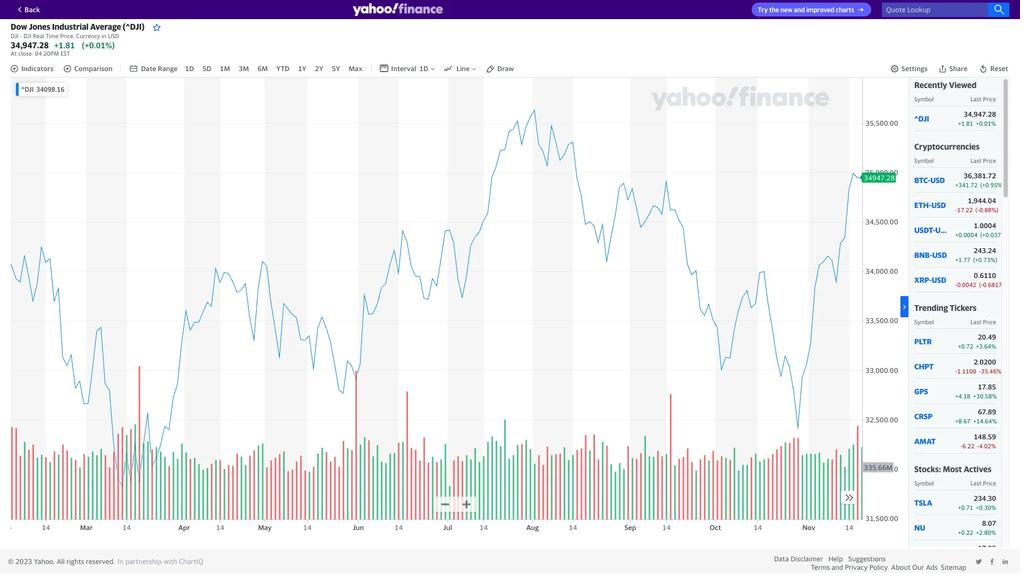 Task type: describe. For each thing, give the bounding box(es) containing it.
2 1d from the left
[[419, 64, 428, 73]]

time
[[46, 32, 59, 39]]

- down '2.0200' at the bottom right of page
[[979, 368, 981, 375]]

36,381.72
[[964, 172, 996, 180]]

(+0.73%)
[[973, 257, 997, 264]]

1,944.04 -17.22 (-0.88%)
[[955, 197, 999, 214]]

2y
[[315, 64, 323, 73]]

04:20pm
[[35, 50, 59, 57]]

usd right in
[[108, 32, 119, 39]]

about
[[891, 564, 911, 572]]

+1.81 for 34,947.28 +1.81
[[54, 40, 75, 50]]

about our ads link
[[891, 564, 938, 572]]

data disclaimer help suggestions terms and privacy policy about our ads sitemap
[[774, 555, 967, 572]]

36,381.72 +341.72 (+0.95%)
[[955, 172, 1005, 189]]

243.24 +1.77 (+0.73%)
[[955, 247, 997, 264]]

actives
[[964, 465, 992, 475]]

(^dji)
[[123, 22, 145, 31]]

+14.64%
[[973, 418, 997, 425]]

draw button
[[485, 63, 515, 74]]

dow
[[11, 22, 27, 31]]

67.89 +8.67 +14.64%
[[955, 408, 997, 425]]

1d inside button
[[185, 64, 194, 73]]

help link
[[829, 555, 843, 564]]

- for 148.59
[[961, 443, 963, 450]]

last for stocks: most actives
[[971, 480, 982, 487]]

chpt
[[914, 362, 934, 371]]

industrial
[[52, 22, 89, 31]]

6.22
[[963, 443, 975, 450]]

max button
[[348, 63, 363, 74]]

reset button
[[978, 63, 1010, 74]]

usd for xrp-
[[932, 276, 946, 285]]

stocks: most actives
[[914, 465, 992, 475]]

gps link
[[914, 387, 950, 396]]

ytd
[[276, 64, 290, 73]]

date
[[141, 64, 156, 73]]

+341.72
[[955, 182, 978, 189]]

chartiq
[[179, 558, 203, 566]]

8.07 +0.22 +2.80%
[[958, 520, 996, 537]]

symbol for trending tickers
[[914, 319, 934, 326]]

price for trending tickers
[[983, 319, 996, 326]]

data disclaimer link
[[774, 555, 823, 564]]

148.59
[[974, 433, 996, 442]]

in
[[102, 32, 106, 39]]

search image
[[994, 4, 1005, 15]]

3m
[[239, 64, 249, 73]]

terms link
[[811, 564, 830, 572]]

at
[[11, 50, 17, 57]]

follow on linkedin image
[[1002, 559, 1009, 566]]

2.0200 -1.1100 -35.46%
[[955, 358, 1002, 375]]

usd for bnb-
[[933, 251, 947, 260]]

^dji link
[[914, 114, 950, 123]]

17.85 for 17.85
[[978, 545, 996, 553]]

34,947.28 for 34,947.28 +1.81 +0.01%
[[964, 110, 996, 119]]

nav element
[[129, 63, 363, 74]]

pltr
[[914, 337, 932, 346]]

234.30
[[974, 495, 996, 503]]

+0.22
[[958, 530, 973, 537]]

viewed
[[949, 80, 977, 90]]

usdt-usd
[[914, 226, 950, 235]]

recently viewed
[[914, 80, 977, 90]]

reset
[[990, 64, 1008, 73]]

last for trending tickers
[[971, 319, 982, 326]]

xrp-usd link
[[914, 276, 950, 285]]

1m
[[220, 64, 230, 73]]

17.22
[[957, 207, 973, 214]]

average
[[90, 22, 121, 31]]

^dji for ^dji
[[914, 114, 929, 123]]

^dji 34098.16
[[21, 86, 64, 94]]

tsla
[[914, 499, 932, 508]]

follow on facebook image
[[989, 559, 996, 566]]

- for dji
[[20, 32, 22, 39]]

usdt-
[[914, 226, 935, 235]]

btc-usd link
[[914, 176, 950, 185]]

(+0.01%) at close:  04:20pm est
[[11, 40, 115, 57]]

in
[[118, 558, 124, 566]]

nu link
[[914, 524, 950, 533]]

privacy
[[845, 564, 868, 572]]

and inside button
[[794, 6, 805, 14]]

pltr link
[[914, 337, 950, 346]]

privacy policy link
[[845, 564, 888, 572]]

^dji for ^dji 34098.16
[[21, 86, 34, 94]]

- for 2.0200
[[955, 368, 957, 375]]

17.85 +4.18 +30.58%
[[955, 383, 997, 400]]

+4.18
[[955, 393, 971, 400]]

trending
[[914, 303, 948, 313]]

148.59 -6.22 -4.02%
[[961, 433, 996, 450]]

new
[[781, 6, 793, 14]]

+8.67
[[955, 418, 971, 425]]

(+0.0371%)
[[980, 232, 1012, 239]]

usdt-usd link
[[914, 226, 950, 235]]

usd for btc-
[[930, 176, 945, 185]]

crsp
[[914, 412, 933, 421]]

1.1100
[[957, 368, 976, 375]]

btc-usd
[[914, 176, 945, 185]]

price for stocks: most actives
[[983, 480, 996, 487]]

bnb-usd link
[[914, 251, 950, 260]]

real
[[33, 32, 44, 39]]

currency
[[76, 32, 100, 39]]

sitemap
[[941, 564, 967, 572]]

0.88%)
[[980, 207, 999, 214]]



Task type: locate. For each thing, give the bounding box(es) containing it.
(- inside 0.6110 -0.0042 (-0.6817%)
[[979, 282, 983, 289]]

last for cryptocurrencies
[[971, 157, 982, 164]]

try the new and improved charts
[[758, 6, 854, 14]]

- up stocks: most actives
[[961, 443, 963, 450]]

1 horizontal spatial ^dji
[[914, 114, 929, 123]]

5d button
[[201, 63, 212, 74]]

usd left +0.0004
[[935, 226, 950, 235]]

1 17.85 from the top
[[978, 383, 996, 392]]

1 horizontal spatial +1.81
[[958, 120, 973, 127]]

symbol down recently
[[914, 96, 934, 103]]

nu
[[914, 524, 925, 533]]

1d button
[[184, 63, 195, 74]]

Quote Lookup text field
[[882, 2, 1010, 17]]

^dji down recently
[[914, 114, 929, 123]]

(- down 1,944.04
[[976, 207, 980, 214]]

0.6110
[[974, 272, 996, 280]]

right column element
[[909, 78, 1012, 574]]

all
[[57, 558, 65, 566]]

- inside 1,944.04 -17.22 (-0.88%)
[[955, 207, 957, 214]]

last price for recently viewed
[[971, 96, 996, 103]]

yahoo finance logo image
[[353, 3, 443, 16]]

price.
[[60, 32, 75, 39]]

last price up 20.49
[[971, 319, 996, 326]]

max
[[349, 64, 362, 73]]

1 vertical spatial 17.85
[[978, 545, 996, 553]]

trending tickers link
[[914, 303, 977, 313]]

3 symbol from the top
[[914, 319, 934, 326]]

date range button
[[129, 64, 178, 73]]

- for 1,944.04
[[955, 207, 957, 214]]

0 vertical spatial ^dji
[[21, 86, 34, 94]]

range
[[158, 64, 178, 73]]

34098.16
[[36, 86, 64, 94]]

0 horizontal spatial and
[[794, 6, 805, 14]]

1 price from the top
[[983, 96, 996, 103]]

last
[[971, 96, 982, 103], [971, 157, 982, 164], [971, 319, 982, 326], [971, 480, 982, 487]]

follow on twitter image
[[976, 559, 982, 566]]

last down the viewed
[[971, 96, 982, 103]]

interval 1d
[[391, 64, 428, 73]]

- up tickers
[[955, 282, 957, 289]]

67.89
[[978, 408, 996, 417]]

(- inside 1,944.04 -17.22 (-0.88%)
[[976, 207, 980, 214]]

est
[[61, 50, 70, 57]]

3 price from the top
[[983, 319, 996, 326]]

1 vertical spatial 34,947.28
[[964, 110, 996, 119]]

price up 36,381.72
[[983, 157, 996, 164]]

recently viewed link
[[914, 80, 977, 90]]

last up 36,381.72
[[971, 157, 982, 164]]

and inside data disclaimer help suggestions terms and privacy policy about our ads sitemap
[[832, 564, 843, 572]]

settings
[[902, 64, 928, 73]]

2 price from the top
[[983, 157, 996, 164]]

2 symbol from the top
[[914, 157, 934, 164]]

1 vertical spatial (-
[[979, 282, 983, 289]]

2 dji from the left
[[24, 32, 31, 39]]

4 symbol from the top
[[914, 480, 934, 487]]

btc-
[[914, 176, 930, 185]]

price up 20.49
[[983, 319, 996, 326]]

xrp-usd
[[914, 276, 946, 285]]

1d right "interval"
[[419, 64, 428, 73]]

4 price from the top
[[983, 480, 996, 487]]

indicators
[[21, 64, 54, 73]]

1 horizontal spatial 1d
[[419, 64, 428, 73]]

last price for stocks: most actives
[[971, 480, 996, 487]]

17.85 inside 17.85 +4.18 +30.58%
[[978, 383, 996, 392]]

suggestions
[[848, 555, 886, 564]]

amat link
[[914, 437, 950, 446]]

+1.81
[[54, 40, 75, 50], [958, 120, 973, 127]]

and right terms
[[832, 564, 843, 572]]

+1.81 inside 34,947.28 +1.81 +0.01%
[[958, 120, 973, 127]]

dji left real
[[24, 32, 31, 39]]

- right chpt link
[[955, 368, 957, 375]]

+2.80%
[[976, 530, 996, 537]]

our
[[913, 564, 924, 572]]

- down dow
[[20, 32, 22, 39]]

17.85 up follow on facebook icon
[[978, 545, 996, 553]]

5d
[[202, 64, 211, 73]]

data
[[774, 555, 789, 564]]

draw
[[497, 64, 514, 73]]

cryptocurrencies
[[914, 142, 980, 151]]

price up 234.30 on the bottom right of the page
[[983, 480, 996, 487]]

2 last price from the top
[[971, 157, 996, 164]]

last price up 36,381.72
[[971, 157, 996, 164]]

last price up 34,947.28 +1.81 +0.01%
[[971, 96, 996, 103]]

6m button
[[256, 63, 269, 74]]

stocks: most actives link
[[914, 465, 992, 475]]

- inside 0.6110 -0.0042 (-0.6817%)
[[955, 282, 957, 289]]

(- for eth-usd
[[976, 207, 980, 214]]

35.46%
[[981, 368, 1002, 375]]

usd down bnb-usd link
[[932, 276, 946, 285]]

+1.81 left +0.01%
[[958, 120, 973, 127]]

1 horizontal spatial and
[[832, 564, 843, 572]]

settings button
[[890, 64, 928, 73]]

and right new
[[794, 6, 805, 14]]

1,944.04
[[968, 197, 996, 205]]

help
[[829, 555, 843, 564]]

date range
[[141, 64, 178, 73]]

1 vertical spatial +1.81
[[958, 120, 973, 127]]

- right eth-usd link
[[955, 207, 957, 214]]

1 horizontal spatial 34,947.28
[[964, 110, 996, 119]]

34,947.28 for 34,947.28 +1.81
[[11, 40, 49, 50]]

17.85 for 17.85 +4.18 +30.58%
[[978, 383, 996, 392]]

last up 20.49
[[971, 319, 982, 326]]

last for recently viewed
[[971, 96, 982, 103]]

0 vertical spatial and
[[794, 6, 805, 14]]

1d left 5d button
[[185, 64, 194, 73]]

0 horizontal spatial ^dji
[[21, 86, 34, 94]]

price up 34,947.28 +1.81 +0.01%
[[983, 96, 996, 103]]

price for cryptocurrencies
[[983, 157, 996, 164]]

show more image
[[901, 303, 909, 311]]

0.0042
[[957, 282, 976, 289]]

symbol for cryptocurrencies
[[914, 157, 934, 164]]

0 horizontal spatial 1d
[[185, 64, 194, 73]]

ads
[[926, 564, 938, 572]]

1 vertical spatial and
[[832, 564, 843, 572]]

stocks:
[[914, 465, 941, 475]]

crsp link
[[914, 412, 950, 421]]

terms
[[811, 564, 830, 572]]

xrp-
[[914, 276, 932, 285]]

1.0004 +0.0004 (+0.0371%)
[[955, 222, 1012, 239]]

34,947.28
[[11, 40, 49, 50], [964, 110, 996, 119]]

0 vertical spatial 17.85
[[978, 383, 996, 392]]

+0.0004
[[955, 232, 978, 239]]

20.49 +0.72 +3.64%
[[958, 333, 996, 350]]

suggestions link
[[848, 555, 886, 564]]

last price for cryptocurrencies
[[971, 157, 996, 164]]

usd up eth-usd link
[[930, 176, 945, 185]]

disclaimer
[[791, 555, 823, 564]]

most
[[943, 465, 962, 475]]

234.30 +0.71 +0.30%
[[958, 495, 996, 512]]

- right 6.22
[[977, 443, 979, 450]]

(- down 0.6110
[[979, 282, 983, 289]]

close:
[[18, 50, 33, 57]]

price for recently viewed
[[983, 96, 996, 103]]

share button
[[937, 63, 969, 74]]

usd left +1.77
[[933, 251, 947, 260]]

+1.81 for 34,947.28 +1.81 +0.01%
[[958, 120, 973, 127]]

chart toolbar toolbar
[[10, 59, 1010, 78]]

amat
[[914, 437, 936, 446]]

243.24
[[974, 247, 996, 255]]

17.85
[[978, 383, 996, 392], [978, 545, 996, 553]]

34,947.28 down real
[[11, 40, 49, 50]]

0 vertical spatial +1.81
[[54, 40, 75, 50]]

1 horizontal spatial dji
[[24, 32, 31, 39]]

4 last price from the top
[[971, 480, 996, 487]]

2 last from the top
[[971, 157, 982, 164]]

34,947.28 up +0.01%
[[964, 110, 996, 119]]

dji down dow
[[11, 32, 19, 39]]

symbol down stocks:
[[914, 480, 934, 487]]

0 horizontal spatial dji
[[11, 32, 19, 39]]

17.85 up +30.58%
[[978, 383, 996, 392]]

symbol up "btc-"
[[914, 157, 934, 164]]

symbol for recently viewed
[[914, 96, 934, 103]]

symbol for stocks: most actives
[[914, 480, 934, 487]]

34,947.28 inside 34,947.28 +1.81 +0.01%
[[964, 110, 996, 119]]

1 symbol from the top
[[914, 96, 934, 103]]

1 dji from the left
[[11, 32, 19, 39]]

^dji
[[21, 86, 34, 94], [914, 114, 929, 123]]

tsla link
[[914, 499, 950, 508]]

usd for eth-
[[932, 201, 946, 210]]

0 vertical spatial (-
[[976, 207, 980, 214]]

reserved.
[[86, 558, 115, 566]]

1 1d from the left
[[185, 64, 194, 73]]

1 vertical spatial ^dji
[[914, 114, 929, 123]]

dji
[[11, 32, 19, 39], [24, 32, 31, 39]]

cryptocurrencies link
[[914, 142, 980, 151]]

0 vertical spatial 34,947.28
[[11, 40, 49, 50]]

usd for usdt-
[[935, 226, 950, 235]]

+0.01%
[[976, 120, 996, 127]]

+30.58%
[[973, 393, 997, 400]]

tickers
[[950, 303, 977, 313]]

last down actives
[[971, 480, 982, 487]]

0 horizontal spatial +1.81
[[54, 40, 75, 50]]

eth-
[[914, 201, 932, 210]]

4 last from the top
[[971, 480, 982, 487]]

back
[[24, 5, 40, 14]]

- for 0.6110
[[955, 282, 957, 289]]

share
[[949, 64, 968, 73]]

usd up usdt-usd 'link'
[[932, 201, 946, 210]]

0 horizontal spatial 34,947.28
[[11, 40, 49, 50]]

2.0200
[[974, 358, 996, 367]]

(- for xrp-usd
[[979, 282, 983, 289]]

1d
[[185, 64, 194, 73], [419, 64, 428, 73]]

3 last from the top
[[971, 319, 982, 326]]

with
[[164, 558, 177, 566]]

5y
[[332, 64, 340, 73]]

sitemap link
[[941, 564, 967, 572]]

last price down actives
[[971, 480, 996, 487]]

comparison
[[74, 64, 113, 73]]

+1.81 down 'dji - dji real time price. currency in usd'
[[54, 40, 75, 50]]

^dji inside right column element
[[914, 114, 929, 123]]

symbol down trending
[[914, 319, 934, 326]]

1 last price from the top
[[971, 96, 996, 103]]

3 last price from the top
[[971, 319, 996, 326]]

+0.71
[[958, 505, 973, 512]]

^dji down 'indicators' button
[[21, 86, 34, 94]]

indicators button
[[10, 64, 54, 73]]

eth-usd
[[914, 201, 946, 210]]

last price for trending tickers
[[971, 319, 996, 326]]

1y button
[[297, 63, 307, 74]]

1 last from the top
[[971, 96, 982, 103]]

line button
[[444, 64, 477, 73]]

2 17.85 from the top
[[978, 545, 996, 553]]

©
[[8, 558, 14, 566]]



Task type: vqa. For each thing, say whether or not it's contained in the screenshot.


